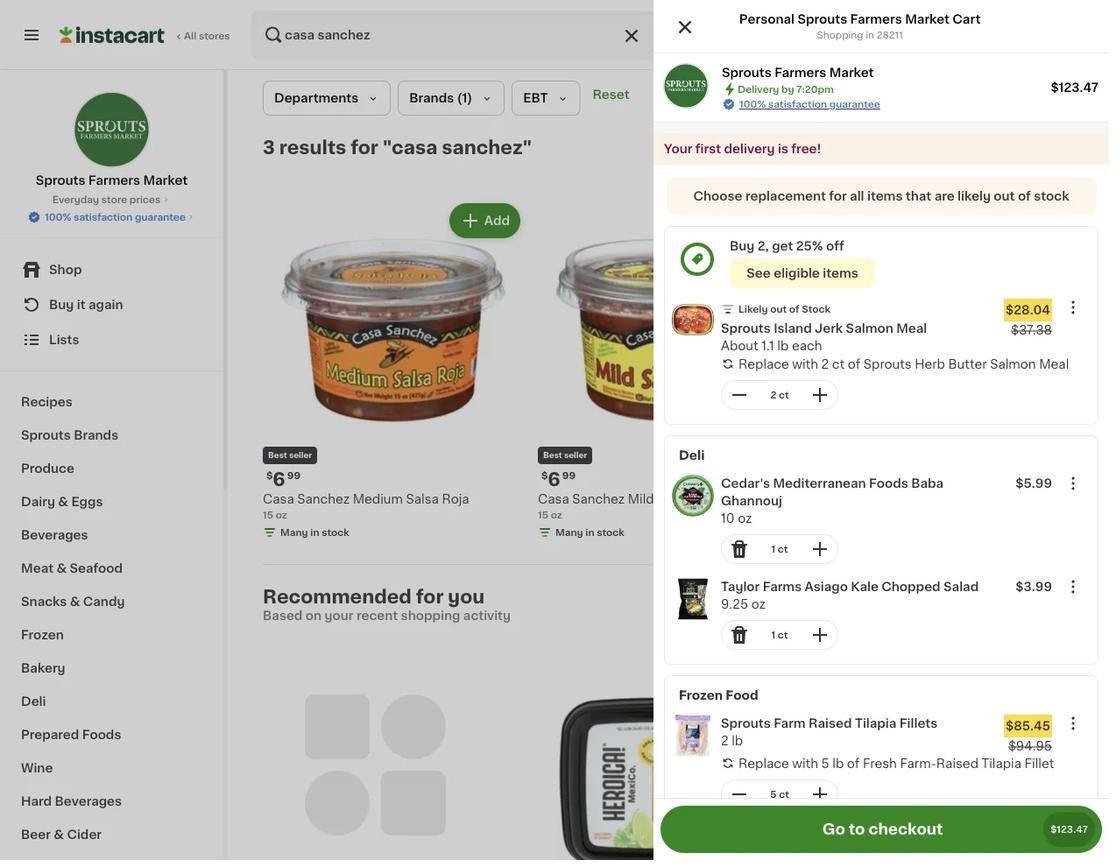 Task type: vqa. For each thing, say whether or not it's contained in the screenshot.
second SELLER from left
yes



Task type: locate. For each thing, give the bounding box(es) containing it.
2 $123.47 from the top
[[1051, 825, 1089, 835]]

with for 2
[[793, 358, 819, 370]]

salsa inside casa sanchez mild salsa roja 15 oz
[[658, 494, 690, 506]]

shop
[[49, 264, 82, 276]]

2 salsa from the left
[[658, 494, 690, 506]]

1 1 from the top
[[772, 545, 776, 554]]

1 best seller from the left
[[268, 452, 312, 460]]

eligible
[[774, 267, 820, 280]]

$94.95
[[1009, 741, 1053, 753]]

100% down everyday
[[45, 213, 71, 222]]

satisfaction down by
[[769, 99, 828, 109]]

1 horizontal spatial satisfaction
[[769, 99, 828, 109]]

many
[[281, 528, 308, 538], [556, 528, 584, 538]]

1 salsa from the left
[[406, 494, 439, 506]]

1 horizontal spatial salsa
[[658, 494, 690, 506]]

stock
[[802, 305, 831, 314]]

1 vertical spatial items
[[823, 267, 859, 280]]

2 product group from the top
[[665, 468, 1098, 572]]

items right "all"
[[868, 190, 903, 202]]

1 $ from the left
[[266, 471, 273, 481]]

replace for replace with 5 lb of fresh farm-raised tilapia fillet
[[739, 758, 790, 770]]

1 horizontal spatial 2
[[771, 391, 777, 400]]

0 vertical spatial satisfaction
[[769, 99, 828, 109]]

foods left baba
[[870, 478, 909, 490]]

& left candy
[[70, 596, 80, 608]]

sanchez
[[297, 494, 350, 506], [573, 494, 625, 506]]

lb inside sprouts farm raised tilapia fillets 2 lb
[[732, 735, 743, 748]]

1 vertical spatial $123.47
[[1051, 825, 1089, 835]]

1 many in stock from the left
[[281, 528, 350, 538]]

0 horizontal spatial seller
[[289, 452, 312, 460]]

100% down delivery by 7:20pm
[[740, 99, 766, 109]]

cedar's mediterranean foods baba ghannouj image
[[672, 475, 714, 517]]

sanchez left mild
[[573, 494, 625, 506]]

your
[[325, 610, 354, 622]]

frozen up bakery
[[21, 629, 64, 642]]

0 horizontal spatial many
[[281, 528, 308, 538]]

2 sanchez from the left
[[573, 494, 625, 506]]

0 vertical spatial foods
[[870, 478, 909, 490]]

candy
[[83, 596, 125, 608]]

1 6 from the left
[[273, 470, 286, 489]]

everyday store prices link
[[52, 193, 171, 207]]

& right beer
[[54, 829, 64, 842]]

$28.04 $37.38
[[1006, 304, 1053, 337]]

0 horizontal spatial sprouts farmers market
[[36, 174, 188, 187]]

ct left increment quantity of taylor farms asiago kale chopped salad icon
[[778, 631, 788, 640]]

2 best seller from the left
[[543, 452, 587, 460]]

deli link
[[11, 685, 213, 719]]

1.1
[[762, 340, 775, 352]]

tilapia up fresh
[[855, 718, 897, 730]]

100% satisfaction guarantee down store
[[45, 213, 186, 222]]

guarantee down prices
[[135, 213, 186, 222]]

0 horizontal spatial best
[[268, 452, 287, 460]]

deli up 'cedar's mediterranean foods baba ghannouj' image
[[679, 450, 705, 462]]

2 $ from the left
[[542, 471, 548, 481]]

oz inside cedar's mediterranean foods baba ghannouj 10 oz
[[738, 513, 753, 525]]

frozen for frozen
[[21, 629, 64, 642]]

1 horizontal spatial stock
[[597, 528, 625, 538]]

product group
[[665, 292, 1098, 417], [665, 468, 1098, 572], [665, 572, 1098, 657], [665, 708, 1098, 817]]

for left "all"
[[830, 190, 847, 202]]

tilapia down $94.95
[[982, 758, 1022, 770]]

satisfaction down everyday store prices at the left of the page
[[74, 213, 133, 222]]

1 1 ct from the top
[[772, 545, 788, 554]]

1 many from the left
[[281, 528, 308, 538]]

likely out of stock
[[739, 305, 831, 314]]

0 horizontal spatial salmon
[[846, 323, 894, 335]]

best seller
[[268, 452, 312, 460], [543, 452, 587, 460]]

0 vertical spatial for
[[351, 138, 379, 156]]

1 sanchez from the left
[[297, 494, 350, 506]]

foods up wine link
[[82, 729, 121, 742]]

delivery for delivery
[[694, 29, 746, 41]]

spo
[[1008, 591, 1032, 603]]

$ 6 99 up increment quantity of cedar's mediterranean foods baba ghannouj image on the bottom
[[817, 470, 851, 489]]

market up billingsley
[[906, 13, 950, 25]]

4 product group from the top
[[665, 708, 1098, 817]]

meal inside 'sprouts island jerk salmon meal about 1.1 lb each'
[[897, 323, 928, 335]]

many in stock down casa sanchez mild salsa roja 15 oz
[[556, 528, 625, 538]]

farmers up by
[[775, 67, 827, 79]]

ct for increment quantity of sprouts farm raised tilapia fillets icon
[[779, 790, 790, 800]]

0 horizontal spatial casa
[[263, 494, 294, 506]]

each
[[792, 340, 823, 352]]

15
[[263, 511, 274, 520], [538, 511, 549, 520]]

2 horizontal spatial 2
[[822, 358, 829, 370]]

1 horizontal spatial many in stock
[[556, 528, 625, 538]]

1 roja from the left
[[442, 494, 470, 506]]

0 vertical spatial with
[[793, 358, 819, 370]]

farmers up 530
[[851, 13, 903, 25]]

1 vertical spatial with
[[793, 758, 819, 770]]

$28.04
[[1006, 304, 1051, 316]]

None field
[[1060, 294, 1088, 322], [1060, 470, 1088, 498], [1060, 573, 1088, 601], [1060, 710, 1088, 738], [1060, 294, 1088, 322], [1060, 470, 1088, 498], [1060, 573, 1088, 601], [1060, 710, 1088, 738]]

99 up casa sanchez mild salsa roja 15 oz
[[563, 471, 576, 481]]

reset button
[[588, 81, 635, 109]]

best
[[268, 452, 287, 460], [543, 452, 563, 460]]

out inside product group
[[771, 305, 787, 314]]

buy left 2,
[[730, 240, 755, 252]]

sanchez inside casa sanchez mild salsa roja 15 oz
[[573, 494, 625, 506]]

1 vertical spatial replace
[[739, 758, 790, 770]]

replace with 5 lb of fresh farm-raised tilapia fillet
[[739, 758, 1055, 770]]

2 seller from the left
[[564, 452, 587, 460]]

ct left increment quantity of sprouts farm raised tilapia fillets icon
[[779, 790, 790, 800]]

1 horizontal spatial farmers
[[775, 67, 827, 79]]

2 $ 6 99 from the left
[[542, 470, 576, 489]]

sanchez for mild
[[573, 494, 625, 506]]

1 vertical spatial market
[[830, 67, 874, 79]]

& right meat
[[56, 563, 67, 575]]

0 horizontal spatial meal
[[897, 323, 928, 335]]

2 6 from the left
[[548, 470, 561, 489]]

2 many in stock from the left
[[556, 528, 625, 538]]

0 horizontal spatial buy
[[49, 299, 74, 311]]

with down the each
[[793, 358, 819, 370]]

in left 530
[[866, 30, 875, 40]]

oz for cedar's mediterranean foods baba ghannouj 10 oz
[[738, 513, 753, 525]]

farmers
[[851, 13, 903, 25], [775, 67, 827, 79], [88, 174, 140, 187]]

1 ct left increment quantity of taylor farms asiago kale chopped salad icon
[[772, 631, 788, 640]]

2 1 ct from the top
[[772, 631, 788, 640]]

2 horizontal spatial for
[[830, 190, 847, 202]]

2 horizontal spatial $ 6 99
[[817, 470, 851, 489]]

farmers up store
[[88, 174, 140, 187]]

1 horizontal spatial buy
[[730, 240, 755, 252]]

1 replace from the top
[[739, 358, 790, 370]]

1 horizontal spatial in
[[586, 528, 595, 538]]

deli down bakery
[[21, 696, 46, 708]]

in for casa sanchez mild salsa roja
[[586, 528, 595, 538]]

casa inside casa sanchez mild salsa roja 15 oz
[[538, 494, 569, 506]]

0 horizontal spatial roja
[[442, 494, 470, 506]]

0 vertical spatial deli
[[679, 450, 705, 462]]

with up increment quantity of sprouts farm raised tilapia fillets icon
[[793, 758, 819, 770]]

frozen up the sprouts farm raised tilapia fillets icon
[[679, 690, 723, 702]]

oz inside casa sanchez mild salsa roja 15 oz
[[551, 511, 563, 520]]

many down casa sanchez medium salsa roja 15 oz on the bottom left of page
[[281, 528, 308, 538]]

1 casa from the left
[[263, 494, 294, 506]]

oz for casa sanchez mild salsa roja 15 oz
[[551, 511, 563, 520]]

1 horizontal spatial 100%
[[740, 99, 766, 109]]

salsa right medium at left
[[406, 494, 439, 506]]

casa for casa sanchez mild salsa roja
[[538, 494, 569, 506]]

1 right remove taylor farms asiago kale chopped salad image
[[772, 631, 776, 640]]

$ for casa sanchez mild salsa roja
[[542, 471, 548, 481]]

beverages link
[[11, 519, 213, 552]]

product group
[[263, 200, 524, 543], [538, 200, 799, 543], [813, 200, 1075, 522], [538, 653, 799, 861], [813, 653, 1075, 861]]

1 vertical spatial deli
[[21, 696, 46, 708]]

2 roja from the left
[[693, 494, 721, 506]]

with inside coupon-wrapper element
[[793, 358, 819, 370]]

$5.99
[[1016, 478, 1053, 490]]

2 casa from the left
[[538, 494, 569, 506]]

salsa inside casa sanchez medium salsa roja 15 oz
[[406, 494, 439, 506]]

sprouts up about
[[721, 323, 771, 335]]

1 99 from the left
[[287, 471, 301, 481]]

sprouts farmers market
[[722, 67, 874, 79], [36, 174, 188, 187]]

seller for casa sanchez medium salsa roja
[[289, 452, 312, 460]]

replacement
[[746, 190, 827, 202]]

0 horizontal spatial lb
[[732, 735, 743, 748]]

2 1 from the top
[[772, 631, 776, 640]]

& left the eggs
[[58, 496, 68, 508]]

raised down fillets
[[937, 758, 979, 770]]

bakery link
[[11, 652, 213, 685]]

casa inside casa sanchez medium salsa roja 15 oz
[[263, 494, 294, 506]]

0 horizontal spatial guarantee
[[135, 213, 186, 222]]

replace down 1.1
[[739, 358, 790, 370]]

1 vertical spatial meal
[[1040, 358, 1070, 370]]

salsa right mild
[[658, 494, 690, 506]]

15 for casa sanchez medium salsa roja
[[263, 511, 274, 520]]

ct left increment quantity of sprouts island jerk salmon meal icon
[[779, 391, 789, 400]]

1 horizontal spatial 5
[[822, 758, 830, 770]]

2 right the sprouts farm raised tilapia fillets icon
[[721, 735, 729, 748]]

0 vertical spatial 5
[[822, 758, 830, 770]]

1 horizontal spatial best
[[543, 452, 563, 460]]

stock down casa sanchez mild salsa roja 15 oz
[[597, 528, 625, 538]]

2 right "decrement quantity of sprouts island jerk salmon meal" image
[[771, 391, 777, 400]]

None search field
[[251, 11, 662, 60]]

cart
[[953, 13, 981, 25]]

frozen for frozen food
[[679, 690, 723, 702]]

oz inside casa sanchez medium salsa roja 15 oz
[[276, 511, 287, 520]]

5 right decrement quantity of sprouts farm raised tilapia fillets icon at bottom
[[771, 790, 777, 800]]

ct for increment quantity of cedar's mediterranean foods baba ghannouj image on the bottom
[[778, 545, 788, 554]]

1 best from the left
[[268, 452, 287, 460]]

0 vertical spatial guarantee
[[830, 99, 881, 109]]

buy left it
[[49, 299, 74, 311]]

many in stock down casa sanchez medium salsa roja 15 oz on the bottom left of page
[[281, 528, 350, 538]]

2 horizontal spatial 99
[[838, 471, 851, 481]]

raised
[[809, 718, 852, 730], [937, 758, 979, 770]]

0 horizontal spatial $ 6 99
[[266, 470, 301, 489]]

best seller for casa sanchez mild salsa roja
[[543, 452, 587, 460]]

1 horizontal spatial foods
[[870, 478, 909, 490]]

add for 6
[[1035, 215, 1061, 227]]

items down off
[[823, 267, 859, 280]]

2 best from the left
[[543, 452, 563, 460]]

1 vertical spatial beverages
[[55, 796, 122, 808]]

many down casa sanchez mild salsa roja 15 oz
[[556, 528, 584, 538]]

1 vertical spatial 5
[[771, 790, 777, 800]]

0 horizontal spatial 100% satisfaction guarantee
[[45, 213, 186, 222]]

to
[[849, 823, 866, 838]]

many in stock for medium
[[281, 528, 350, 538]]

coupon-wrapper element
[[665, 227, 1098, 417]]

guarantee inside button
[[135, 213, 186, 222]]

buy
[[730, 240, 755, 252], [49, 299, 74, 311]]

meal down $37.38
[[1040, 358, 1070, 370]]

99 left baba
[[838, 471, 851, 481]]

salsa for mild
[[658, 494, 690, 506]]

items inside 'button'
[[823, 267, 859, 280]]

7:20pm
[[797, 85, 834, 94]]

2 horizontal spatial market
[[906, 13, 950, 25]]

beer & cider
[[21, 829, 102, 842]]

0 horizontal spatial sanchez
[[297, 494, 350, 506]]

3 $ from the left
[[817, 471, 823, 481]]

0 vertical spatial $123.47
[[1051, 82, 1099, 94]]

oz for casa sanchez medium salsa roja 15 oz
[[276, 511, 287, 520]]

recipes
[[21, 396, 73, 408]]

1 horizontal spatial deli
[[679, 450, 705, 462]]

2 vertical spatial farmers
[[88, 174, 140, 187]]

in down casa sanchez medium salsa roja 15 oz on the bottom left of page
[[311, 528, 320, 538]]

beverages down dairy & eggs
[[21, 529, 88, 542]]

sprouts up the shopping
[[798, 13, 848, 25]]

99 for casa sanchez mild salsa roja
[[563, 471, 576, 481]]

1 right remove cedar's mediterranean foods baba ghannouj image
[[772, 545, 776, 554]]

cedar's mediterranean foods baba ghannouj 10 oz
[[721, 478, 944, 525]]

0 horizontal spatial salsa
[[406, 494, 439, 506]]

0 vertical spatial raised
[[809, 718, 852, 730]]

add for casa sanchez mild salsa roja
[[760, 215, 785, 227]]

roja right medium at left
[[442, 494, 470, 506]]

15 inside casa sanchez medium salsa roja 15 oz
[[263, 511, 274, 520]]

for
[[351, 138, 379, 156], [830, 190, 847, 202], [416, 588, 444, 606]]

1 vertical spatial buy
[[49, 299, 74, 311]]

buy inside coupon-wrapper element
[[730, 240, 755, 252]]

sprouts up everyday
[[36, 174, 85, 187]]

about
[[721, 340, 759, 352]]

seller
[[289, 452, 312, 460], [564, 452, 587, 460]]

roja inside casa sanchez mild salsa roja 15 oz
[[693, 494, 721, 506]]

item carousel region
[[263, 646, 1099, 861]]

seller up casa sanchez medium salsa roja 15 oz on the bottom left of page
[[289, 452, 312, 460]]

likely
[[958, 190, 991, 202]]

0 vertical spatial farmers
[[851, 13, 903, 25]]

of right likely
[[1019, 190, 1032, 202]]

sprouts farmers market up by
[[722, 67, 874, 79]]

for left "casa
[[351, 138, 379, 156]]

oz
[[276, 511, 287, 520], [551, 511, 563, 520], [738, 513, 753, 525], [752, 599, 766, 611]]

1 horizontal spatial meal
[[1040, 358, 1070, 370]]

salmon right jerk
[[846, 323, 894, 335]]

0 vertical spatial tilapia
[[855, 718, 897, 730]]

99 up casa sanchez medium salsa roja 15 oz on the bottom left of page
[[287, 471, 301, 481]]

99
[[287, 471, 301, 481], [563, 471, 576, 481], [838, 471, 851, 481]]

pickup
[[776, 29, 819, 41]]

seller up casa sanchez mild salsa roja 15 oz
[[564, 452, 587, 460]]

sanchez inside casa sanchez medium salsa roja 15 oz
[[297, 494, 350, 506]]

replace up "5 ct"
[[739, 758, 790, 770]]

25%
[[797, 240, 824, 252]]

1 vertical spatial 100% satisfaction guarantee
[[45, 213, 186, 222]]

sprouts farmers market up everyday store prices link
[[36, 174, 188, 187]]

delivery
[[694, 29, 746, 41], [738, 85, 779, 94]]

guarantee down 7:20pm at right top
[[830, 99, 881, 109]]

& for snacks
[[70, 596, 80, 608]]

1 horizontal spatial out
[[994, 190, 1016, 202]]

salsa for medium
[[406, 494, 439, 506]]

hard
[[21, 796, 52, 808]]

deli
[[679, 450, 705, 462], [21, 696, 46, 708]]

market up prices
[[143, 174, 188, 187]]

0 vertical spatial 1 ct
[[772, 545, 788, 554]]

2 99 from the left
[[563, 471, 576, 481]]

0 vertical spatial items
[[868, 190, 903, 202]]

wine
[[21, 763, 53, 775]]

100% satisfaction guarantee link
[[740, 97, 881, 111]]

delivery left by
[[738, 85, 779, 94]]

2 15 from the left
[[538, 511, 549, 520]]

0 horizontal spatial 5
[[771, 790, 777, 800]]

sprouts down 'food'
[[721, 718, 771, 730]]

1 horizontal spatial guarantee
[[830, 99, 881, 109]]

many for casa sanchez mild salsa roja
[[556, 528, 584, 538]]

0 horizontal spatial frozen
[[21, 629, 64, 642]]

1 vertical spatial 2
[[771, 391, 777, 400]]

2 many from the left
[[556, 528, 584, 538]]

0 horizontal spatial stock
[[322, 528, 350, 538]]

2 horizontal spatial $
[[817, 471, 823, 481]]

sprouts island jerk salmon meal image
[[672, 299, 714, 341]]

checkout
[[869, 823, 944, 838]]

0 horizontal spatial in
[[311, 528, 320, 538]]

roja
[[442, 494, 470, 506], [693, 494, 721, 506]]

service type group
[[678, 18, 834, 52]]

1 vertical spatial guarantee
[[135, 213, 186, 222]]

1 vertical spatial foods
[[82, 729, 121, 742]]

2 down the each
[[822, 358, 829, 370]]

1 horizontal spatial lb
[[778, 340, 789, 352]]

1 ct up "farms"
[[772, 545, 788, 554]]

tilapia
[[855, 718, 897, 730], [982, 758, 1022, 770]]

1 horizontal spatial roja
[[693, 494, 721, 506]]

0 horizontal spatial 100%
[[45, 213, 71, 222]]

salsa
[[406, 494, 439, 506], [658, 494, 690, 506]]

increment quantity of taylor farms asiago kale chopped salad image
[[810, 625, 831, 646]]

with
[[793, 358, 819, 370], [793, 758, 819, 770]]

market down the shopping
[[830, 67, 874, 79]]

1 horizontal spatial market
[[830, 67, 874, 79]]

beverages inside hard beverages link
[[55, 796, 122, 808]]

butter
[[949, 358, 988, 370]]

5
[[822, 758, 830, 770], [771, 790, 777, 800]]

1 horizontal spatial 99
[[563, 471, 576, 481]]

0 horizontal spatial out
[[771, 305, 787, 314]]

$ 6 99 up casa sanchez mild salsa roja 15 oz
[[542, 470, 576, 489]]

5 down sprouts farm raised tilapia fillets 2 lb
[[822, 758, 830, 770]]

buy for buy 2, get 25% off
[[730, 240, 755, 252]]

1 horizontal spatial $
[[542, 471, 548, 481]]

sprouts down recipes
[[21, 430, 71, 442]]

0 horizontal spatial deli
[[21, 696, 46, 708]]

1 product group from the top
[[665, 292, 1098, 417]]

salmon down $37.38
[[991, 358, 1037, 370]]

hard beverages
[[21, 796, 122, 808]]

on
[[306, 610, 322, 622]]

1 $ 6 99 from the left
[[266, 470, 301, 489]]

1 horizontal spatial many
[[556, 528, 584, 538]]

casa for casa sanchez medium salsa roja
[[263, 494, 294, 506]]

recent
[[357, 610, 398, 622]]

sprouts brands
[[21, 430, 118, 442]]

taylor farms asiago kale chopped salad 9.25 oz
[[721, 581, 979, 611]]

satisfaction inside button
[[74, 213, 133, 222]]

increment quantity of sprouts island jerk salmon meal image
[[810, 385, 831, 406]]

1 15 from the left
[[263, 511, 274, 520]]

1 vertical spatial salmon
[[991, 358, 1037, 370]]

delivery down personal
[[694, 29, 746, 41]]

sprouts farm raised tilapia fillets 2 lb
[[721, 718, 938, 748]]

1 with from the top
[[793, 358, 819, 370]]

0 vertical spatial market
[[906, 13, 950, 25]]

$37.38
[[1012, 324, 1053, 337]]

raised right the farm
[[809, 718, 852, 730]]

0 horizontal spatial foods
[[82, 729, 121, 742]]

lb down sprouts farm raised tilapia fillets 2 lb
[[833, 758, 844, 770]]

for for "casa
[[351, 138, 379, 156]]

fillet
[[1025, 758, 1055, 770]]

sanchez left medium at left
[[297, 494, 350, 506]]

sprouts inside 'sprouts island jerk salmon meal about 1.1 lb each'
[[721, 323, 771, 335]]

in down casa sanchez mild salsa roja 15 oz
[[586, 528, 595, 538]]

2 horizontal spatial 6
[[823, 470, 836, 489]]

1 seller from the left
[[289, 452, 312, 460]]

stock down casa sanchez medium salsa roja 15 oz on the bottom left of page
[[322, 528, 350, 538]]

replace inside coupon-wrapper element
[[739, 358, 790, 370]]

dairy & eggs
[[21, 496, 103, 508]]

2 replace from the top
[[739, 758, 790, 770]]

instacart logo image
[[60, 25, 165, 46]]

lb right 1.1
[[778, 340, 789, 352]]

out up island
[[771, 305, 787, 314]]

0 vertical spatial frozen
[[21, 629, 64, 642]]

$
[[266, 471, 273, 481], [542, 471, 548, 481], [817, 471, 823, 481]]

2 with from the top
[[793, 758, 819, 770]]

beverages up cider
[[55, 796, 122, 808]]

& for beer
[[54, 829, 64, 842]]

best seller for casa sanchez medium salsa roja
[[268, 452, 312, 460]]

ct down 'sprouts island jerk salmon meal about 1.1 lb each'
[[833, 358, 845, 370]]

3 product group from the top
[[665, 572, 1098, 657]]

$3.99
[[1016, 581, 1053, 593]]

nsored
[[1032, 591, 1075, 603]]

stock right likely
[[1035, 190, 1070, 202]]

oz inside taylor farms asiago kale chopped salad 9.25 oz
[[752, 599, 766, 611]]

99 for casa sanchez medium salsa roja
[[287, 471, 301, 481]]

1 horizontal spatial sanchez
[[573, 494, 625, 506]]

& for meat
[[56, 563, 67, 575]]

meal up "replace with 2 ct of sprouts herb butter salmon meal"
[[897, 323, 928, 335]]

15 inside casa sanchez mild salsa roja 15 oz
[[538, 511, 549, 520]]

1 horizontal spatial 15
[[538, 511, 549, 520]]

eggs
[[71, 496, 103, 508]]

1 horizontal spatial salmon
[[991, 358, 1037, 370]]

delivery inside button
[[694, 29, 746, 41]]

for up shopping
[[416, 588, 444, 606]]

delivery
[[725, 143, 775, 155]]

decrement quantity of sprouts farm raised tilapia fillets image
[[729, 785, 750, 806]]

your first delivery is free!
[[664, 143, 822, 155]]

many for casa sanchez medium salsa roja
[[281, 528, 308, 538]]

roja inside casa sanchez medium salsa roja 15 oz
[[442, 494, 470, 506]]

1 horizontal spatial 100% satisfaction guarantee
[[740, 99, 881, 109]]

lb right the sprouts farm raised tilapia fillets icon
[[732, 735, 743, 748]]

salad
[[944, 581, 979, 593]]

likely
[[739, 305, 768, 314]]

roja left ghannouj
[[693, 494, 721, 506]]

product group containing taylor farms asiago kale chopped salad
[[665, 572, 1098, 657]]

roja for casa sanchez mild salsa roja
[[693, 494, 721, 506]]

0 vertical spatial meal
[[897, 323, 928, 335]]

$ 6 99 up casa sanchez medium salsa roja 15 oz on the bottom left of page
[[266, 470, 301, 489]]

1 horizontal spatial $ 6 99
[[542, 470, 576, 489]]

snacks & candy
[[21, 596, 125, 608]]

personal
[[740, 13, 795, 25]]

many in stock for mild
[[556, 528, 625, 538]]

$ 6 99
[[266, 470, 301, 489], [542, 470, 576, 489], [817, 470, 851, 489]]

1 horizontal spatial casa
[[538, 494, 569, 506]]

1 ct
[[772, 545, 788, 554], [772, 631, 788, 640]]



Task type: describe. For each thing, give the bounding box(es) containing it.
see eligible items
[[747, 267, 859, 280]]

of up island
[[790, 305, 800, 314]]

& for dairy
[[58, 496, 68, 508]]

1 vertical spatial farmers
[[775, 67, 827, 79]]

1 vertical spatial sprouts farmers market
[[36, 174, 188, 187]]

remove cedar's mediterranean foods baba ghannouj image
[[729, 539, 750, 560]]

1 horizontal spatial items
[[868, 190, 903, 202]]

sprouts island jerk salmon meal about 1.1 lb each
[[721, 323, 928, 352]]

meat
[[21, 563, 54, 575]]

1 for 9.25 oz
[[772, 631, 776, 640]]

frozen link
[[11, 619, 213, 652]]

add button for 6
[[1002, 205, 1069, 237]]

ghannouj
[[721, 495, 783, 508]]

1 horizontal spatial tilapia
[[982, 758, 1022, 770]]

chopped
[[882, 581, 941, 593]]

billingsley
[[905, 28, 975, 41]]

2 vertical spatial market
[[143, 174, 188, 187]]

lists link
[[11, 323, 213, 358]]

jerk
[[815, 323, 843, 335]]

dairy & eggs link
[[11, 486, 213, 519]]

replace with 2 ct of sprouts herb butter salmon meal
[[739, 358, 1070, 370]]

raised inside sprouts farm raised tilapia fillets 2 lb
[[809, 718, 852, 730]]

beer
[[21, 829, 51, 842]]

delivery button
[[678, 18, 762, 52]]

sprouts farmers market logo image
[[73, 91, 150, 168]]

by
[[782, 85, 795, 94]]

salmon inside 'sprouts island jerk salmon meal about 1.1 lb each'
[[846, 323, 894, 335]]

satisfaction inside 'link'
[[769, 99, 828, 109]]

best for casa sanchez mild salsa roja
[[543, 452, 563, 460]]

shopping
[[817, 30, 864, 40]]

decrement quantity of sprouts island jerk salmon meal image
[[729, 385, 750, 406]]

seafood
[[70, 563, 123, 575]]

first
[[696, 143, 722, 155]]

0 vertical spatial sprouts farmers market
[[722, 67, 874, 79]]

sanchez for medium
[[297, 494, 350, 506]]

that
[[906, 190, 932, 202]]

farms
[[763, 581, 802, 593]]

all stores
[[184, 31, 230, 41]]

bakery
[[21, 663, 65, 675]]

1 ct for 10 oz
[[772, 545, 788, 554]]

hard beverages link
[[11, 785, 213, 819]]

$85.45 $94.95
[[1006, 721, 1053, 753]]

100% inside button
[[45, 213, 71, 222]]

all stores link
[[60, 11, 231, 60]]

medium
[[353, 494, 403, 506]]

in inside the personal sprouts farmers market cart shopping in 28211
[[866, 30, 875, 40]]

1 $123.47 from the top
[[1051, 82, 1099, 94]]

off
[[827, 240, 845, 252]]

based on your recent shopping activity
[[263, 610, 511, 622]]

6 for casa sanchez medium salsa roja
[[273, 470, 286, 489]]

0 horizontal spatial farmers
[[88, 174, 140, 187]]

add for casa sanchez medium salsa roja
[[485, 215, 510, 227]]

1 ct for 9.25 oz
[[772, 631, 788, 640]]

snacks & candy link
[[11, 586, 213, 619]]

cedar's mediterranean foods baba ghannouj button
[[721, 475, 996, 510]]

2 horizontal spatial stock
[[1035, 190, 1070, 202]]

wine link
[[11, 752, 213, 785]]

sprouts inside sprouts farm raised tilapia fillets 2 lb
[[721, 718, 771, 730]]

mediterranean
[[774, 478, 867, 490]]

0 vertical spatial 2
[[822, 358, 829, 370]]

2 vertical spatial lb
[[833, 758, 844, 770]]

buy for buy it again
[[49, 299, 74, 311]]

fillets
[[900, 718, 938, 730]]

9.25
[[721, 599, 749, 611]]

farm-
[[901, 758, 937, 770]]

in for casa sanchez medium salsa roja
[[311, 528, 320, 538]]

seller for casa sanchez mild salsa roja
[[564, 452, 587, 460]]

island
[[774, 323, 812, 335]]

replace for replace with 2 ct of sprouts herb butter salmon meal
[[739, 358, 790, 370]]

foods inside cedar's mediterranean foods baba ghannouj 10 oz
[[870, 478, 909, 490]]

all
[[184, 31, 197, 41]]

530 billingsley road button
[[848, 11, 1014, 60]]

product group containing cedar's mediterranean foods baba ghannouj
[[665, 468, 1098, 572]]

product group containing sprouts farm raised tilapia fillets
[[665, 708, 1098, 817]]

stores
[[199, 31, 230, 41]]

tilapia inside sprouts farm raised tilapia fillets 2 lb
[[855, 718, 897, 730]]

prepared foods link
[[11, 719, 213, 752]]

0 vertical spatial out
[[994, 190, 1016, 202]]

frozen food
[[679, 690, 759, 702]]

100% satisfaction guarantee button
[[27, 207, 196, 224]]

produce
[[21, 463, 74, 475]]

based
[[263, 610, 303, 622]]

everyday store prices
[[52, 195, 161, 205]]

100% inside 'link'
[[740, 99, 766, 109]]

$ 6 99 for casa sanchez medium salsa roja
[[266, 470, 301, 489]]

sprouts down service type group at the right of page
[[722, 67, 772, 79]]

lists
[[49, 334, 79, 346]]

taylor
[[721, 581, 760, 593]]

recommended
[[263, 588, 412, 606]]

reset
[[593, 89, 630, 101]]

for for all
[[830, 190, 847, 202]]

you
[[448, 588, 485, 606]]

best for casa sanchez medium salsa roja
[[268, 452, 287, 460]]

sprouts inside the personal sprouts farmers market cart shopping in 28211
[[798, 13, 848, 25]]

sprouts farm raised tilapia fillets button
[[721, 715, 996, 733]]

all
[[850, 190, 865, 202]]

$ for casa sanchez medium salsa roja
[[266, 471, 273, 481]]

beer & cider link
[[11, 819, 213, 852]]

are
[[935, 190, 955, 202]]

ct for increment quantity of taylor farms asiago kale chopped salad icon
[[778, 631, 788, 640]]

of down sprouts island jerk salmon meal button
[[848, 358, 861, 370]]

prepared foods
[[21, 729, 121, 742]]

sanchez"
[[442, 138, 532, 156]]

add button for casa sanchez medium salsa roja
[[451, 205, 519, 237]]

100% satisfaction guarantee inside button
[[45, 213, 186, 222]]

$ 6 99 for casa sanchez mild salsa roja
[[542, 470, 576, 489]]

3
[[263, 138, 275, 156]]

delivery for delivery by 7:20pm
[[738, 85, 779, 94]]

3 6 from the left
[[823, 470, 836, 489]]

sprouts left herb
[[864, 358, 912, 370]]

food
[[726, 690, 759, 702]]

2 vertical spatial for
[[416, 588, 444, 606]]

farmers inside the personal sprouts farmers market cart shopping in 28211
[[851, 13, 903, 25]]

28211
[[877, 30, 903, 40]]

roja for casa sanchez medium salsa roja
[[442, 494, 470, 506]]

6 for casa sanchez mild salsa roja
[[548, 470, 561, 489]]

taylor farms asiago kale chopped salad image
[[672, 579, 714, 621]]

2 ct
[[771, 391, 789, 400]]

meat & seafood link
[[11, 552, 213, 586]]

guarantee inside 'link'
[[830, 99, 881, 109]]

shop link
[[11, 252, 213, 288]]

stock for casa sanchez mild salsa roja
[[597, 528, 625, 538]]

delivery by 7:20pm
[[738, 85, 834, 94]]

lb inside 'sprouts island jerk salmon meal about 1.1 lb each'
[[778, 340, 789, 352]]

casa sanchez mild salsa roja 15 oz
[[538, 494, 721, 520]]

1 vertical spatial raised
[[937, 758, 979, 770]]

fresh
[[863, 758, 897, 770]]

3 99 from the left
[[838, 471, 851, 481]]

sprouts island jerk salmon meal button
[[721, 320, 996, 337]]

remove taylor farms asiago kale chopped salad image
[[729, 625, 750, 646]]

2 inside sprouts farm raised tilapia fillets 2 lb
[[721, 735, 729, 748]]

1 for 10 oz
[[772, 545, 776, 554]]

go
[[823, 823, 846, 838]]

of left fresh
[[848, 758, 860, 770]]

increment quantity of sprouts farm raised tilapia fillets image
[[810, 785, 831, 806]]

product group containing $28.04
[[665, 292, 1098, 417]]

3 $ 6 99 from the left
[[817, 470, 851, 489]]

prices
[[130, 195, 161, 205]]

market inside the personal sprouts farmers market cart shopping in 28211
[[906, 13, 950, 25]]

0 vertical spatial 100% satisfaction guarantee
[[740, 99, 881, 109]]

kale
[[851, 581, 879, 593]]

increment quantity of cedar's mediterranean foods baba ghannouj image
[[810, 539, 831, 560]]

ct for increment quantity of sprouts island jerk salmon meal icon
[[779, 391, 789, 400]]

sprouts farm raised tilapia fillets image
[[672, 715, 714, 757]]

stock for casa sanchez medium salsa roja
[[322, 528, 350, 538]]

produce link
[[11, 452, 213, 486]]

casa sanchez medium salsa roja 15 oz
[[263, 494, 470, 520]]

see
[[747, 267, 771, 280]]

sprouts farmers market image
[[664, 64, 708, 108]]

free!
[[792, 143, 822, 155]]

530
[[876, 28, 902, 41]]

asiago
[[805, 581, 848, 593]]

2,
[[758, 240, 769, 252]]

pickup button
[[762, 18, 834, 52]]

buy 2, get 25% off
[[730, 240, 845, 252]]

again
[[89, 299, 123, 311]]

add button for casa sanchez mild salsa roja
[[726, 205, 794, 237]]

15 for casa sanchez mild salsa roja
[[538, 511, 549, 520]]

beverages inside beverages link
[[21, 529, 88, 542]]

with for 5
[[793, 758, 819, 770]]

results
[[279, 138, 347, 156]]

personal sprouts farmers market cart shopping in 28211
[[740, 13, 981, 40]]



